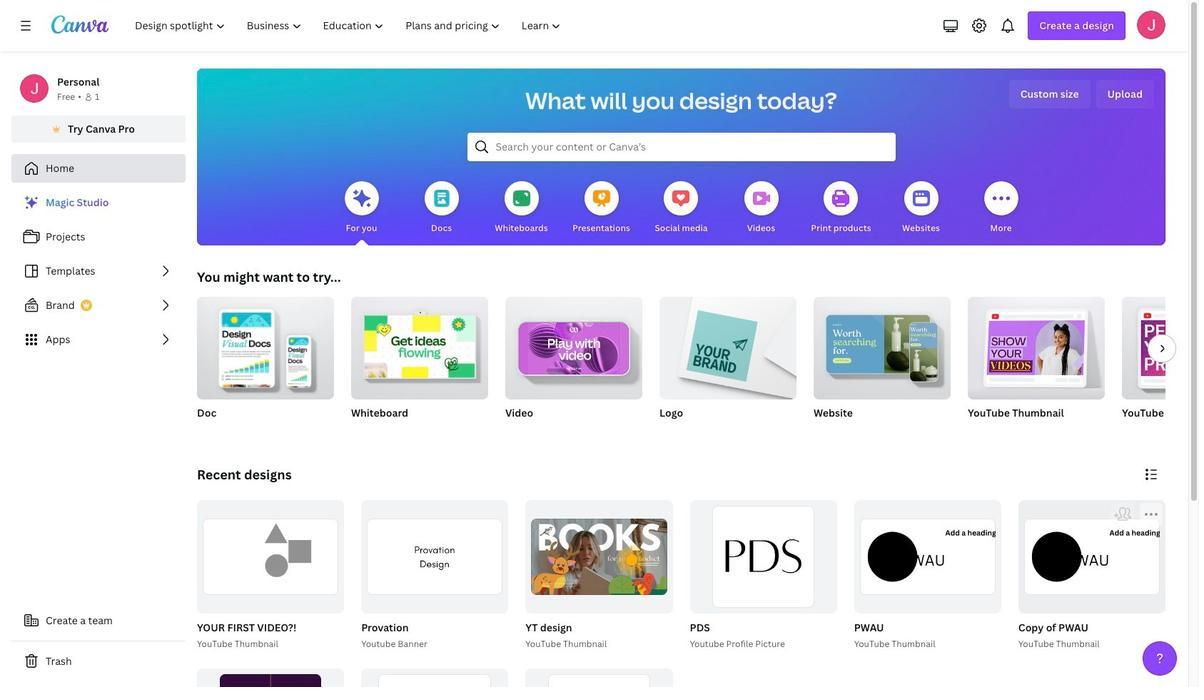 Task type: describe. For each thing, give the bounding box(es) containing it.
Search search field
[[496, 134, 867, 161]]



Task type: locate. For each thing, give the bounding box(es) containing it.
group
[[197, 291, 334, 438], [197, 291, 334, 400], [351, 291, 488, 438], [351, 291, 488, 400], [505, 291, 643, 438], [505, 291, 643, 400], [968, 291, 1105, 438], [968, 291, 1105, 400], [660, 297, 797, 438], [660, 297, 797, 400], [814, 297, 951, 438], [1122, 297, 1199, 438], [1122, 297, 1199, 400], [194, 500, 344, 652], [197, 500, 344, 614], [359, 500, 509, 652], [361, 500, 509, 614], [523, 500, 673, 652], [526, 500, 673, 614], [687, 500, 837, 652], [852, 500, 1002, 652], [1016, 500, 1166, 652], [1019, 500, 1166, 614], [197, 669, 344, 688], [361, 669, 509, 688], [526, 669, 673, 688]]

None search field
[[467, 133, 896, 161]]

top level navigation element
[[126, 11, 574, 40]]

james peterson image
[[1137, 11, 1166, 39]]

list
[[11, 188, 186, 354]]



Task type: vqa. For each thing, say whether or not it's contained in the screenshot.
the . inside the the . You'll be directed to a new copy of your design now perfectly formatted to the size of a poster.
no



